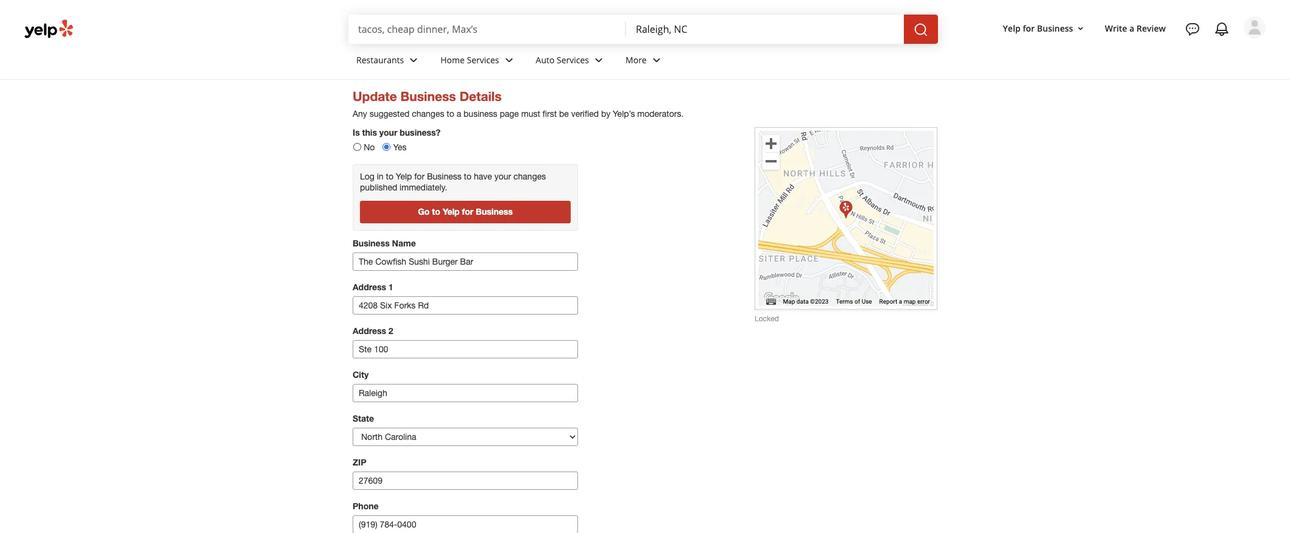 Task type: vqa. For each thing, say whether or not it's contained in the screenshot.
page
yes



Task type: locate. For each thing, give the bounding box(es) containing it.
24 chevron down v2 image right more
[[649, 53, 664, 67]]

1 vertical spatial a
[[457, 109, 461, 119]]

0 horizontal spatial for
[[414, 172, 425, 182]]

address
[[353, 282, 386, 292], [353, 326, 386, 336]]

home
[[441, 54, 465, 66]]

24 chevron down v2 image inside home services link
[[502, 53, 516, 67]]

24 chevron down v2 image right "restaurants"
[[407, 53, 421, 67]]

changes inside log in to yelp for business to have your changes published immediately.
[[514, 172, 546, 182]]

1 vertical spatial changes
[[514, 172, 546, 182]]

©2023
[[810, 299, 829, 305]]

2 vertical spatial yelp
[[443, 206, 460, 217]]

Find text field
[[358, 23, 617, 36]]

24 chevron down v2 image
[[407, 53, 421, 67], [502, 53, 516, 67]]

0 vertical spatial address
[[353, 282, 386, 292]]

a for write
[[1130, 22, 1135, 34]]

business up business?
[[401, 89, 456, 104]]

16 chevron down v2 image
[[1076, 24, 1086, 33]]

for
[[1023, 22, 1035, 34], [414, 172, 425, 182], [462, 206, 474, 217]]

terms of use link
[[836, 299, 872, 305]]

yelp for business button
[[998, 17, 1091, 39]]

address left "2"
[[353, 326, 386, 336]]

address 1
[[353, 282, 393, 292]]

1 horizontal spatial none field
[[636, 23, 894, 36]]

24 chevron down v2 image right auto services
[[592, 53, 606, 67]]

business inside button
[[1037, 22, 1073, 34]]

is this your business?
[[353, 127, 441, 138]]

0 vertical spatial yelp
[[1003, 22, 1021, 34]]

yelp inside button
[[1003, 22, 1021, 34]]

more link
[[616, 44, 674, 79]]

1 horizontal spatial changes
[[514, 172, 546, 182]]

2 24 chevron down v2 image from the left
[[649, 53, 664, 67]]

a left business
[[457, 109, 461, 119]]

1 address from the top
[[353, 282, 386, 292]]

0 vertical spatial for
[[1023, 22, 1035, 34]]

error
[[918, 299, 930, 305]]

services inside home services link
[[467, 54, 499, 66]]

0 vertical spatial changes
[[412, 109, 444, 119]]

1 24 chevron down v2 image from the left
[[407, 53, 421, 67]]

to left have
[[464, 172, 472, 182]]

2 address from the top
[[353, 326, 386, 336]]

to left business
[[447, 109, 454, 119]]

auto
[[536, 54, 555, 66]]

auto services
[[536, 54, 589, 66]]

messages image
[[1186, 22, 1200, 37]]

a right write
[[1130, 22, 1135, 34]]

1 horizontal spatial your
[[495, 172, 511, 182]]

business left the 16 chevron down v2 image
[[1037, 22, 1073, 34]]

business down have
[[476, 206, 513, 217]]

0 horizontal spatial a
[[457, 109, 461, 119]]

2 horizontal spatial for
[[1023, 22, 1035, 34]]

1 horizontal spatial 24 chevron down v2 image
[[502, 53, 516, 67]]

yelp for business
[[1003, 22, 1073, 34]]

1 vertical spatial yelp
[[396, 172, 412, 182]]

changes right have
[[514, 172, 546, 182]]

None field
[[358, 23, 617, 36], [636, 23, 894, 36]]

restaurants
[[356, 54, 404, 66]]

a for report
[[899, 299, 902, 305]]

for inside button
[[1023, 22, 1035, 34]]

data
[[797, 299, 809, 305]]

0 horizontal spatial changes
[[412, 109, 444, 119]]

1 vertical spatial your
[[495, 172, 511, 182]]

1 services from the left
[[467, 54, 499, 66]]

services right auto
[[557, 54, 589, 66]]

24 chevron down v2 image
[[592, 53, 606, 67], [649, 53, 664, 67]]

1 horizontal spatial 24 chevron down v2 image
[[649, 53, 664, 67]]

0 horizontal spatial services
[[467, 54, 499, 66]]

1 horizontal spatial for
[[462, 206, 474, 217]]

2 24 chevron down v2 image from the left
[[502, 53, 516, 67]]

changes up business?
[[412, 109, 444, 119]]

address for address 1
[[353, 282, 386, 292]]

for down log in to yelp for business to have your changes published immediately.
[[462, 206, 474, 217]]

24 chevron down v2 image for more
[[649, 53, 664, 67]]

None search field
[[349, 15, 941, 44]]

changes inside update business details any suggested changes to a business page must first be verified by yelp's moderators.
[[412, 109, 444, 119]]

report a map error link
[[880, 299, 930, 305]]

1 vertical spatial for
[[414, 172, 425, 182]]

0 horizontal spatial your
[[379, 127, 397, 138]]

2 none field from the left
[[636, 23, 894, 36]]

none field up business categories element
[[636, 23, 894, 36]]

0 horizontal spatial none field
[[358, 23, 617, 36]]

map data ©2023
[[783, 299, 829, 305]]

0 horizontal spatial yelp
[[396, 172, 412, 182]]

business
[[1037, 22, 1073, 34], [401, 89, 456, 104], [427, 172, 462, 182], [476, 206, 513, 217], [353, 238, 390, 249]]

your inside log in to yelp for business to have your changes published immediately.
[[495, 172, 511, 182]]

your
[[379, 127, 397, 138], [495, 172, 511, 182]]

none field near
[[636, 23, 894, 36]]

0 vertical spatial a
[[1130, 22, 1135, 34]]

2 vertical spatial a
[[899, 299, 902, 305]]

Near text field
[[636, 23, 894, 36]]

changes
[[412, 109, 444, 119], [514, 172, 546, 182]]

24 chevron down v2 image left auto
[[502, 53, 516, 67]]

report
[[880, 299, 898, 305]]

moderators.
[[637, 109, 684, 119]]

a left map
[[899, 299, 902, 305]]

locked
[[755, 315, 779, 324]]

address for address 2
[[353, 326, 386, 336]]

1 vertical spatial address
[[353, 326, 386, 336]]

write a review
[[1105, 22, 1166, 34]]

2 horizontal spatial a
[[1130, 22, 1135, 34]]

1 none field from the left
[[358, 23, 617, 36]]

for left the 16 chevron down v2 image
[[1023, 22, 1035, 34]]

ZIP text field
[[353, 472, 578, 490]]

1 24 chevron down v2 image from the left
[[592, 53, 606, 67]]

services
[[467, 54, 499, 66], [557, 54, 589, 66]]

page
[[500, 109, 519, 119]]

services inside auto services link
[[557, 54, 589, 66]]

your right have
[[495, 172, 511, 182]]

none field up home services link
[[358, 23, 617, 36]]

immediately.
[[400, 183, 447, 192]]

24 chevron down v2 image inside restaurants link
[[407, 53, 421, 67]]

a
[[1130, 22, 1135, 34], [457, 109, 461, 119], [899, 299, 902, 305]]

name
[[392, 238, 416, 249]]

for up immediately.
[[414, 172, 425, 182]]

None radio
[[353, 143, 361, 151], [383, 143, 391, 151], [353, 143, 361, 151], [383, 143, 391, 151]]

24 chevron down v2 image for auto services
[[592, 53, 606, 67]]

1 horizontal spatial services
[[557, 54, 589, 66]]

terms
[[836, 299, 853, 305]]

map region
[[689, 86, 1001, 398]]

your down 'suggested'
[[379, 127, 397, 138]]

24 chevron down v2 image inside more link
[[649, 53, 664, 67]]

address left 1 on the left of page
[[353, 282, 386, 292]]

1 horizontal spatial a
[[899, 299, 902, 305]]

services right home
[[467, 54, 499, 66]]

yelp
[[1003, 22, 1021, 34], [396, 172, 412, 182], [443, 206, 460, 217]]

to
[[447, 109, 454, 119], [386, 172, 394, 182], [464, 172, 472, 182], [432, 206, 440, 217]]

notifications image
[[1215, 22, 1230, 37]]

0 horizontal spatial 24 chevron down v2 image
[[592, 53, 606, 67]]

0 horizontal spatial 24 chevron down v2 image
[[407, 53, 421, 67]]

to right go
[[432, 206, 440, 217]]

Phone text field
[[353, 516, 578, 534]]

2 services from the left
[[557, 54, 589, 66]]

update business details any suggested changes to a business page must first be verified by yelp's moderators.
[[353, 89, 684, 119]]

user actions element
[[993, 15, 1283, 90]]

2 horizontal spatial yelp
[[1003, 22, 1021, 34]]

business up immediately.
[[427, 172, 462, 182]]

write a review link
[[1100, 17, 1171, 39]]

city
[[353, 370, 369, 380]]

24 chevron down v2 image inside auto services link
[[592, 53, 606, 67]]



Task type: describe. For each thing, give the bounding box(es) containing it.
any
[[353, 109, 367, 119]]

restaurants link
[[347, 44, 431, 79]]

yelp's
[[613, 109, 635, 119]]

map
[[904, 299, 916, 305]]

Address 2 text field
[[353, 341, 578, 359]]

no
[[364, 143, 375, 152]]

24 chevron down v2 image for restaurants
[[407, 53, 421, 67]]

phone
[[353, 501, 379, 512]]

to right in
[[386, 172, 394, 182]]

map
[[783, 299, 795, 305]]

business name
[[353, 238, 416, 249]]

to inside update business details any suggested changes to a business page must first be verified by yelp's moderators.
[[447, 109, 454, 119]]

go to yelp for business
[[418, 206, 513, 217]]

a inside update business details any suggested changes to a business page must first be verified by yelp's moderators.
[[457, 109, 461, 119]]

Business Name text field
[[353, 253, 578, 271]]

services for home services
[[467, 54, 499, 66]]

keyboard shortcuts image
[[766, 299, 776, 305]]

write
[[1105, 22, 1128, 34]]

be
[[559, 109, 569, 119]]

2
[[389, 326, 393, 336]]

review
[[1137, 22, 1166, 34]]

auto services link
[[526, 44, 616, 79]]

business
[[464, 109, 497, 119]]

in
[[377, 172, 384, 182]]

go
[[418, 206, 430, 217]]

log in to yelp for business to have your changes published immediately.
[[360, 172, 546, 192]]

use
[[862, 299, 872, 305]]

more
[[626, 54, 647, 66]]

zip
[[353, 458, 367, 468]]

first
[[543, 109, 557, 119]]

yes
[[393, 143, 407, 152]]

business?
[[400, 127, 441, 138]]

search image
[[914, 22, 929, 37]]

24 chevron down v2 image for home services
[[502, 53, 516, 67]]

none field find
[[358, 23, 617, 36]]

for inside log in to yelp for business to have your changes published immediately.
[[414, 172, 425, 182]]

verified
[[571, 109, 599, 119]]

services for auto services
[[557, 54, 589, 66]]

update
[[353, 89, 397, 104]]

state
[[353, 414, 374, 424]]

by
[[601, 109, 611, 119]]

business inside log in to yelp for business to have your changes published immediately.
[[427, 172, 462, 182]]

go to yelp for business link
[[360, 201, 571, 224]]

1
[[389, 282, 393, 292]]

home services link
[[431, 44, 526, 79]]

must
[[521, 109, 540, 119]]

suggested
[[370, 109, 410, 119]]

this
[[362, 127, 377, 138]]

greg r. image
[[1244, 16, 1266, 38]]

business categories element
[[347, 44, 1266, 79]]

terms of use
[[836, 299, 872, 305]]

home services
[[441, 54, 499, 66]]

business inside update business details any suggested changes to a business page must first be verified by yelp's moderators.
[[401, 89, 456, 104]]

have
[[474, 172, 492, 182]]

published
[[360, 183, 397, 192]]

yelp inside log in to yelp for business to have your changes published immediately.
[[396, 172, 412, 182]]

business left name
[[353, 238, 390, 249]]

1 horizontal spatial yelp
[[443, 206, 460, 217]]

report a map error
[[880, 299, 930, 305]]

address 2
[[353, 326, 393, 336]]

0 vertical spatial your
[[379, 127, 397, 138]]

is
[[353, 127, 360, 138]]

of
[[855, 299, 860, 305]]

2 vertical spatial for
[[462, 206, 474, 217]]

City text field
[[353, 384, 578, 403]]

details
[[460, 89, 502, 104]]

google image
[[762, 291, 802, 306]]

log
[[360, 172, 375, 182]]

Address 1 text field
[[353, 297, 578, 315]]



